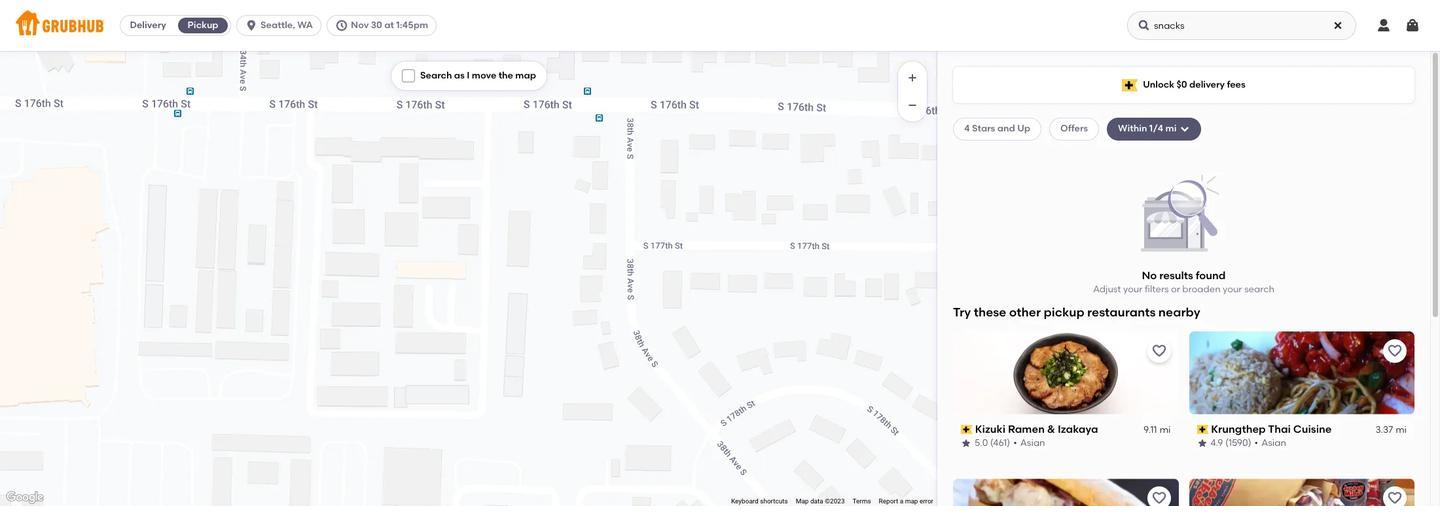 Task type: locate. For each thing, give the bounding box(es) containing it.
1 horizontal spatial map
[[905, 498, 918, 506]]

30
[[371, 20, 382, 31]]

asian
[[1021, 438, 1045, 449], [1262, 438, 1287, 449]]

save this restaurant image for kizuki ramen & izakaya
[[1151, 343, 1167, 359]]

results
[[1160, 269, 1194, 282]]

subscription pass image
[[1197, 426, 1209, 435]]

within 1/4 mi
[[1118, 123, 1177, 134]]

2 save this restaurant image from the left
[[1387, 343, 1403, 359]]

9.11 mi
[[1144, 425, 1171, 436]]

0 horizontal spatial svg image
[[245, 19, 258, 32]]

kizuki ramen & izakaya logo image
[[953, 332, 1179, 415]]

2 save this restaurant image from the left
[[1387, 491, 1403, 507]]

krungthep thai cuisine
[[1211, 423, 1332, 436]]

cuisine
[[1294, 423, 1332, 436]]

1 star icon image from the left
[[961, 439, 972, 449]]

1 horizontal spatial save this restaurant image
[[1387, 343, 1403, 359]]

2 star icon image from the left
[[1197, 439, 1208, 449]]

asian down kizuki ramen & izakaya
[[1021, 438, 1045, 449]]

map right the on the top of the page
[[516, 70, 536, 81]]

1 save this restaurant image from the left
[[1151, 343, 1167, 359]]

star icon image down subscription pass image
[[961, 439, 972, 449]]

star icon image down subscription pass icon
[[1197, 439, 1208, 449]]

as
[[454, 70, 465, 81]]

save this restaurant image
[[1151, 343, 1167, 359], [1387, 343, 1403, 359]]

kizuki
[[975, 423, 1006, 436]]

1 • asian from the left
[[1014, 438, 1045, 449]]

save this restaurant image for krungthep thai cuisine
[[1387, 343, 1403, 359]]

1 • from the left
[[1014, 438, 1017, 449]]

mi for kizuki ramen & izakaya
[[1160, 425, 1171, 436]]

asian down krungthep thai cuisine
[[1262, 438, 1287, 449]]

• asian down ramen
[[1014, 438, 1045, 449]]

your down no
[[1124, 284, 1143, 295]]

adjust
[[1093, 284, 1121, 295]]

map right "a" at the bottom of the page
[[905, 498, 918, 506]]

seattle,
[[261, 20, 295, 31]]

5.0
[[975, 438, 988, 449]]

star icon image
[[961, 439, 972, 449], [1197, 439, 1208, 449]]

0 vertical spatial map
[[516, 70, 536, 81]]

0 horizontal spatial star icon image
[[961, 439, 972, 449]]

map
[[516, 70, 536, 81], [905, 498, 918, 506]]

within
[[1118, 123, 1147, 134]]

move
[[472, 70, 497, 81]]

your
[[1124, 284, 1143, 295], [1223, 284, 1242, 295]]

• asian for thai
[[1255, 438, 1287, 449]]

minus icon image
[[906, 99, 919, 112]]

restaurants
[[1088, 305, 1156, 320]]

1 save this restaurant image from the left
[[1151, 491, 1167, 507]]

save this restaurant image for save this restaurant button associated with jersey mike's logo
[[1387, 491, 1403, 507]]

&
[[1047, 423, 1056, 436]]

2 asian from the left
[[1262, 438, 1287, 449]]

filters
[[1145, 284, 1169, 295]]

no
[[1142, 269, 1157, 282]]

try these other pickup restaurants nearby
[[953, 305, 1201, 320]]

1:45pm
[[396, 20, 428, 31]]

save this restaurant image
[[1151, 491, 1167, 507], [1387, 491, 1403, 507]]

(461)
[[991, 438, 1010, 449]]

1/4
[[1150, 123, 1164, 134]]

wa
[[297, 20, 313, 31]]

• asian for ramen
[[1014, 438, 1045, 449]]

0 horizontal spatial map
[[516, 70, 536, 81]]

• right '(461)'
[[1014, 438, 1017, 449]]

1 horizontal spatial your
[[1223, 284, 1242, 295]]

pickup
[[188, 20, 218, 31]]

nov
[[351, 20, 369, 31]]

report a map error
[[879, 498, 934, 506]]

• right the (1590)
[[1255, 438, 1259, 449]]

0 horizontal spatial save this restaurant image
[[1151, 343, 1167, 359]]

plus icon image
[[906, 71, 919, 84]]

or
[[1171, 284, 1181, 295]]

1 horizontal spatial star icon image
[[1197, 439, 1208, 449]]

4.9
[[1211, 438, 1223, 449]]

star icon image for krungthep thai cuisine
[[1197, 439, 1208, 449]]

2 • from the left
[[1255, 438, 1259, 449]]

2 your from the left
[[1223, 284, 1242, 295]]

unlock $0 delivery fees
[[1143, 79, 1246, 90]]

save this restaurant button for krungthep thai cuisine logo
[[1384, 340, 1407, 363]]

search
[[1245, 284, 1275, 295]]

•
[[1014, 438, 1017, 449], [1255, 438, 1259, 449]]

mi
[[1166, 123, 1177, 134], [1160, 425, 1171, 436], [1396, 425, 1407, 436]]

• asian
[[1014, 438, 1045, 449], [1255, 438, 1287, 449]]

asian for ramen
[[1021, 438, 1045, 449]]

nov 30 at 1:45pm button
[[327, 15, 442, 36]]

• asian down krungthep thai cuisine
[[1255, 438, 1287, 449]]

mi right 1/4
[[1166, 123, 1177, 134]]

mi right the 9.11
[[1160, 425, 1171, 436]]

ramen
[[1008, 423, 1045, 436]]

1 horizontal spatial • asian
[[1255, 438, 1287, 449]]

Search for food, convenience, alcohol... search field
[[1128, 11, 1357, 40]]

5.0 (461)
[[975, 438, 1010, 449]]

these
[[974, 305, 1007, 320]]

svg image
[[1376, 18, 1392, 33], [245, 19, 258, 32], [1138, 19, 1151, 32]]

4
[[964, 123, 970, 134]]

nov 30 at 1:45pm
[[351, 20, 428, 31]]

svg image
[[1405, 18, 1421, 33], [335, 19, 348, 32], [1333, 20, 1344, 31], [1180, 124, 1190, 135]]

0 horizontal spatial •
[[1014, 438, 1017, 449]]

4.9 (1590)
[[1211, 438, 1252, 449]]

jersey mike's logo image
[[1189, 480, 1415, 507]]

pickup button
[[176, 15, 231, 36]]

a
[[900, 498, 904, 506]]

nearby
[[1159, 305, 1201, 320]]

1 horizontal spatial asian
[[1262, 438, 1287, 449]]

star icon image for kizuki ramen & izakaya
[[961, 439, 972, 449]]

save this restaurant button for subshop logo
[[1147, 487, 1171, 507]]

keyboard
[[731, 498, 759, 506]]

i
[[467, 70, 470, 81]]

mi right 3.37
[[1396, 425, 1407, 436]]

0 horizontal spatial save this restaurant image
[[1151, 491, 1167, 507]]

1 asian from the left
[[1021, 438, 1045, 449]]

map data ©2023
[[796, 498, 845, 506]]

fees
[[1227, 79, 1246, 90]]

2 • asian from the left
[[1255, 438, 1287, 449]]

$0
[[1177, 79, 1187, 90]]

save this restaurant button
[[1147, 340, 1171, 363], [1384, 340, 1407, 363], [1147, 487, 1171, 507], [1384, 487, 1407, 507]]

terms
[[853, 498, 871, 506]]

0 horizontal spatial asian
[[1021, 438, 1045, 449]]

other
[[1010, 305, 1041, 320]]

1 horizontal spatial •
[[1255, 438, 1259, 449]]

1 horizontal spatial save this restaurant image
[[1387, 491, 1403, 507]]

your down found
[[1223, 284, 1242, 295]]

0 horizontal spatial • asian
[[1014, 438, 1045, 449]]

3.37
[[1376, 425, 1393, 436]]

0 horizontal spatial your
[[1124, 284, 1143, 295]]



Task type: describe. For each thing, give the bounding box(es) containing it.
stars
[[972, 123, 996, 134]]

delivery button
[[121, 15, 176, 36]]

found
[[1196, 269, 1226, 282]]

report
[[879, 498, 899, 506]]

try
[[953, 305, 971, 320]]

main navigation navigation
[[0, 0, 1440, 51]]

save this restaurant image for save this restaurant button associated with subshop logo
[[1151, 491, 1167, 507]]

report a map error link
[[879, 498, 934, 506]]

seattle, wa button
[[236, 15, 327, 36]]

mi for krungthep thai cuisine
[[1396, 425, 1407, 436]]

delivery
[[1190, 79, 1225, 90]]

seattle, wa
[[261, 20, 313, 31]]

save this restaurant button for jersey mike's logo
[[1384, 487, 1407, 507]]

• for krungthep
[[1255, 438, 1259, 449]]

google image
[[3, 490, 46, 507]]

no results found adjust your filters or broaden your search
[[1093, 269, 1275, 295]]

terms link
[[853, 498, 871, 506]]

thai
[[1268, 423, 1291, 436]]

izakaya
[[1058, 423, 1098, 436]]

map
[[796, 498, 809, 506]]

1 vertical spatial map
[[905, 498, 918, 506]]

delivery
[[130, 20, 166, 31]]

search as i move the map
[[420, 70, 536, 81]]

save this restaurant button for kizuki ramen & izakaya logo at the right bottom
[[1147, 340, 1171, 363]]

grubhub plus flag logo image
[[1122, 79, 1138, 91]]

• for kizuki
[[1014, 438, 1017, 449]]

1 horizontal spatial svg image
[[1138, 19, 1151, 32]]

asian for thai
[[1262, 438, 1287, 449]]

svg image inside seattle, wa button
[[245, 19, 258, 32]]

1 your from the left
[[1124, 284, 1143, 295]]

krungthep thai cuisine logo image
[[1189, 332, 1415, 415]]

keyboard shortcuts
[[731, 498, 788, 506]]

offers
[[1061, 123, 1088, 134]]

map region
[[0, 14, 946, 507]]

data
[[811, 498, 823, 506]]

up
[[1018, 123, 1031, 134]]

svg image inside nov 30 at 1:45pm button
[[335, 19, 348, 32]]

broaden
[[1183, 284, 1221, 295]]

subshop logo image
[[953, 480, 1179, 507]]

subscription pass image
[[961, 426, 973, 435]]

keyboard shortcuts button
[[731, 498, 788, 507]]

©2023
[[825, 498, 845, 506]]

(1590)
[[1226, 438, 1252, 449]]

unlock
[[1143, 79, 1175, 90]]

shortcuts
[[760, 498, 788, 506]]

search
[[420, 70, 452, 81]]

and
[[998, 123, 1015, 134]]

at
[[385, 20, 394, 31]]

9.11
[[1144, 425, 1157, 436]]

kizuki ramen & izakaya
[[975, 423, 1098, 436]]

2 horizontal spatial svg image
[[1376, 18, 1392, 33]]

3.37 mi
[[1376, 425, 1407, 436]]

the
[[499, 70, 513, 81]]

4 stars and up
[[964, 123, 1031, 134]]

krungthep
[[1211, 423, 1266, 436]]

error
[[920, 498, 934, 506]]

pickup
[[1044, 305, 1085, 320]]



Task type: vqa. For each thing, say whether or not it's contained in the screenshot.
Seattle, WA button
yes



